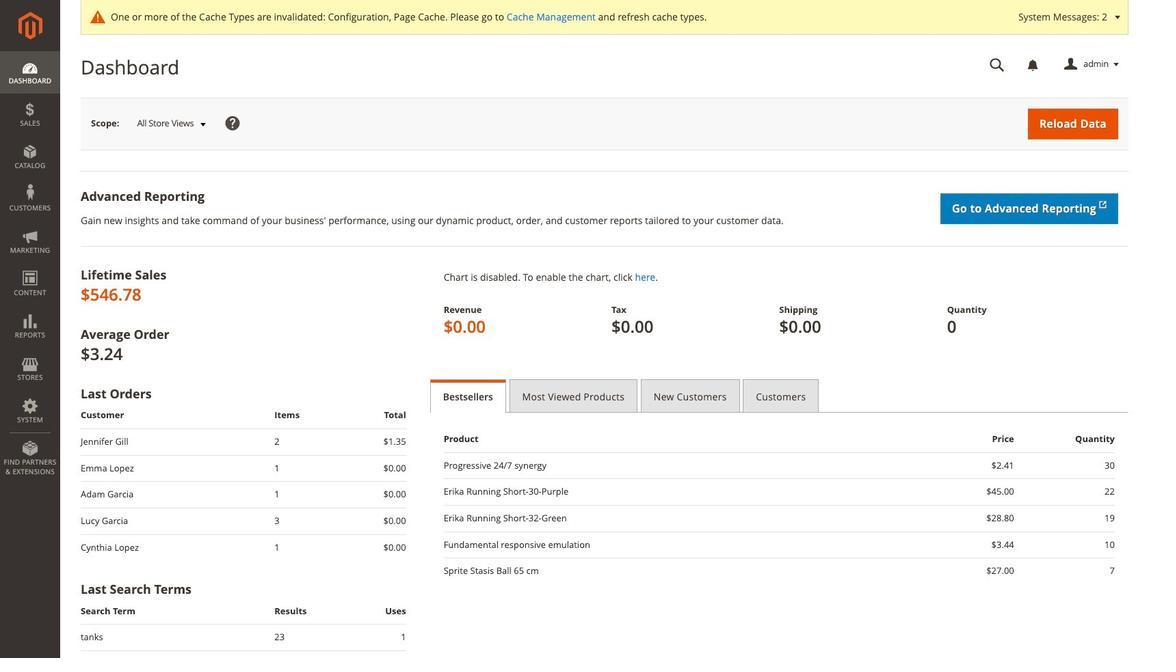 Task type: locate. For each thing, give the bounding box(es) containing it.
tab list
[[430, 380, 1129, 413]]

None text field
[[980, 53, 1015, 77]]

menu bar
[[0, 51, 60, 484]]



Task type: describe. For each thing, give the bounding box(es) containing it.
magento admin panel image
[[18, 12, 42, 40]]



